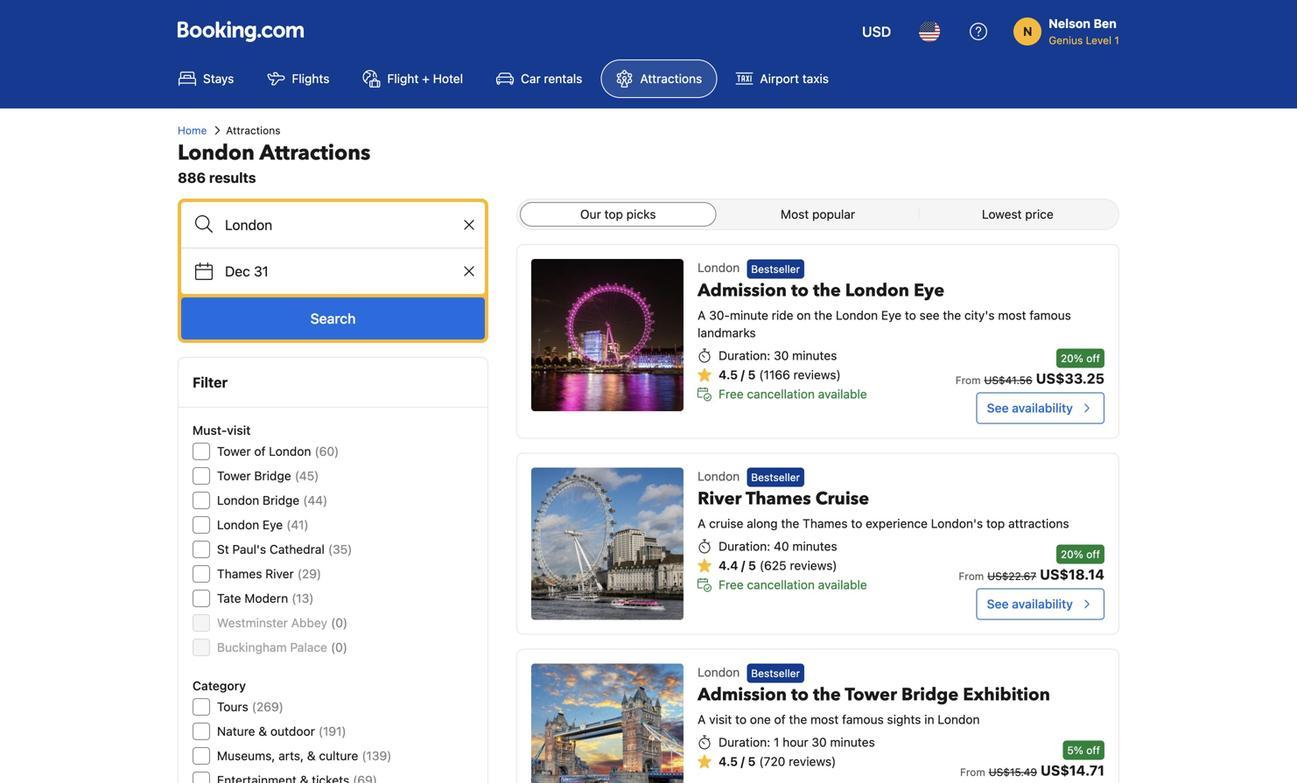 Task type: describe. For each thing, give the bounding box(es) containing it.
1 vertical spatial attractions
[[226, 124, 281, 137]]

(139)
[[362, 749, 392, 763]]

0 vertical spatial eye
[[914, 279, 945, 303]]

a inside river thames cruise a cruise along the thames to experience london's top attractions
[[698, 517, 706, 531]]

usd button
[[852, 11, 902, 53]]

cruise
[[816, 487, 869, 511]]

duration: 30 minutes
[[719, 348, 837, 363]]

famous inside admission to the london eye a 30-minute ride on the london eye to see the city's most famous landmarks
[[1030, 308, 1071, 322]]

1 vertical spatial eye
[[881, 308, 902, 322]]

3 off from the top
[[1086, 744, 1100, 757]]

search
[[310, 310, 356, 327]]

famous inside admission to the tower bridge exhibition a visit to one of the most famous sights in london
[[842, 713, 884, 727]]

30-
[[709, 308, 730, 322]]

booking.com image
[[178, 21, 304, 42]]

us$18.14
[[1040, 566, 1105, 583]]

n
[[1023, 24, 1032, 39]]

1 vertical spatial thames
[[803, 517, 848, 531]]

from us$22.67 us$18.14
[[959, 566, 1105, 583]]

0 horizontal spatial 30
[[774, 348, 789, 363]]

stays link
[[164, 60, 249, 98]]

flights link
[[252, 60, 344, 98]]

river inside river thames cruise a cruise along the thames to experience london's top attractions
[[698, 487, 742, 511]]

results
[[209, 169, 256, 186]]

palace
[[290, 640, 327, 655]]

admission to the london eye a 30-minute ride on the london eye to see the city's most famous landmarks
[[698, 279, 1071, 340]]

admission to the tower bridge exhibition a visit to one of the most famous sights in london
[[698, 683, 1050, 727]]

see for admission to the london eye
[[987, 401, 1009, 415]]

31
[[254, 263, 269, 280]]

/ for river thames cruise
[[741, 559, 745, 573]]

(1166
[[759, 367, 790, 382]]

flight + hotel
[[387, 71, 463, 86]]

free for river
[[719, 578, 744, 592]]

level
[[1086, 34, 1112, 46]]

most
[[781, 207, 809, 221]]

airport
[[760, 71, 799, 86]]

car rentals link
[[482, 60, 597, 98]]

bestseller for a
[[751, 471, 800, 484]]

must-
[[193, 423, 227, 438]]

hour
[[783, 735, 808, 750]]

20% off for admission to the london eye
[[1061, 352, 1100, 364]]

attractions inside the london attractions 886 results
[[259, 139, 371, 168]]

/ for admission to the london eye
[[741, 367, 745, 382]]

our top picks
[[580, 207, 656, 221]]

culture
[[319, 749, 358, 763]]

0 horizontal spatial river
[[265, 567, 294, 581]]

free cancellation available for to
[[719, 387, 867, 401]]

must-visit
[[193, 423, 251, 438]]

to left see
[[905, 308, 916, 322]]

see availability for river thames cruise
[[987, 597, 1073, 611]]

to inside river thames cruise a cruise along the thames to experience london's top attractions
[[851, 517, 862, 531]]

+
[[422, 71, 430, 86]]

st
[[217, 542, 229, 557]]

us$33.25
[[1036, 370, 1105, 387]]

cancellation for to
[[747, 387, 815, 401]]

london bridge (44)
[[217, 493, 328, 508]]

see availability for admission to the london eye
[[987, 401, 1073, 415]]

westminster abbey (0)
[[217, 616, 348, 630]]

free for admission
[[719, 387, 744, 401]]

tower inside admission to the tower bridge exhibition a visit to one of the most famous sights in london
[[845, 683, 897, 707]]

picks
[[627, 207, 656, 221]]

off for admission to the london eye
[[1086, 352, 1100, 364]]

to up on
[[791, 279, 809, 303]]

river thames cruise image
[[531, 468, 684, 620]]

see for river thames cruise
[[987, 597, 1009, 611]]

modern
[[245, 591, 288, 606]]

in
[[925, 713, 934, 727]]

attractions link
[[601, 60, 717, 98]]

cruise
[[709, 517, 743, 531]]

available for the
[[818, 387, 867, 401]]

landmarks
[[698, 325, 756, 340]]

(29)
[[297, 567, 321, 581]]

admission to the tower bridge exhibition image
[[531, 664, 684, 783]]

0 vertical spatial of
[[254, 444, 266, 459]]

duration: for admission to the london eye
[[719, 348, 771, 363]]

(720
[[759, 755, 785, 769]]

(0) for westminster abbey (0)
[[331, 616, 348, 630]]

20% off for river thames cruise
[[1061, 548, 1100, 560]]

rentals
[[544, 71, 582, 86]]

0 horizontal spatial visit
[[227, 423, 251, 438]]

5 for admission to the tower bridge exhibition
[[748, 755, 756, 769]]

lowest price
[[982, 207, 1054, 221]]

sights
[[887, 713, 921, 727]]

usd
[[862, 23, 891, 40]]

one
[[750, 713, 771, 727]]

5% off
[[1067, 744, 1100, 757]]

to left one
[[735, 713, 747, 727]]

cancellation for thames
[[747, 578, 815, 592]]

availability for admission to the london eye
[[1012, 401, 1073, 415]]

(35)
[[328, 542, 352, 557]]

most inside admission to the tower bridge exhibition a visit to one of the most famous sights in london
[[811, 713, 839, 727]]

cathedral
[[270, 542, 325, 557]]

20% for river thames cruise
[[1061, 548, 1084, 560]]

reviews) for london
[[794, 367, 841, 382]]

tours (269)
[[217, 700, 284, 714]]

1 inside nelson ben genius level 1
[[1115, 34, 1120, 46]]

nelson ben genius level 1
[[1049, 16, 1120, 46]]

off for river thames cruise
[[1086, 548, 1100, 560]]

st paul's cathedral (35)
[[217, 542, 352, 557]]

tower for tower bridge (45)
[[217, 469, 251, 483]]

top inside river thames cruise a cruise along the thames to experience london's top attractions
[[986, 517, 1005, 531]]

duration: for admission to the tower bridge exhibition
[[719, 735, 771, 750]]

westminster
[[217, 616, 288, 630]]

4.5 for admission to the tower bridge exhibition
[[719, 755, 738, 769]]

(269)
[[252, 700, 284, 714]]

minute
[[730, 308, 769, 322]]

city's
[[965, 308, 995, 322]]

filter
[[193, 374, 228, 391]]

(44)
[[303, 493, 328, 508]]

flight + hotel link
[[348, 60, 478, 98]]

river thames cruise a cruise along the thames to experience london's top attractions
[[698, 487, 1069, 531]]

of inside admission to the tower bridge exhibition a visit to one of the most famous sights in london
[[774, 713, 786, 727]]

buckingham
[[217, 640, 287, 655]]



Task type: locate. For each thing, give the bounding box(es) containing it.
ride
[[772, 308, 794, 322]]

0 vertical spatial admission
[[698, 279, 787, 303]]

0 horizontal spatial eye
[[263, 518, 283, 532]]

us$15.49
[[989, 766, 1037, 778]]

see down us$22.67 at the bottom right of the page
[[987, 597, 1009, 611]]

1 vertical spatial 20% off
[[1061, 548, 1100, 560]]

1 see from the top
[[987, 401, 1009, 415]]

2 free cancellation available from the top
[[719, 578, 867, 592]]

admission for admission to the tower bridge exhibition
[[698, 683, 787, 707]]

2 vertical spatial from
[[960, 766, 985, 778]]

1 vertical spatial visit
[[709, 713, 732, 727]]

1 vertical spatial (0)
[[331, 640, 348, 655]]

2 vertical spatial bestseller
[[751, 668, 800, 680]]

20% off up us$18.14
[[1061, 548, 1100, 560]]

1 free cancellation available from the top
[[719, 387, 867, 401]]

1 horizontal spatial 1
[[1115, 34, 1120, 46]]

a inside admission to the tower bridge exhibition a visit to one of the most famous sights in london
[[698, 713, 706, 727]]

from for river thames cruise
[[959, 570, 984, 582]]

london's
[[931, 517, 983, 531]]

visit left one
[[709, 713, 732, 727]]

from for admission to the london eye
[[956, 374, 981, 386]]

1 horizontal spatial visit
[[709, 713, 732, 727]]

eye left see
[[881, 308, 902, 322]]

to down "cruise"
[[851, 517, 862, 531]]

1 a from the top
[[698, 308, 706, 322]]

from inside from us$41.56 us$33.25
[[956, 374, 981, 386]]

30 up 4.5 / 5 (1166 reviews)
[[774, 348, 789, 363]]

0 horizontal spatial 1
[[774, 735, 779, 750]]

1 vertical spatial minutes
[[792, 539, 837, 554]]

thames down paul's
[[217, 567, 262, 581]]

a
[[698, 308, 706, 322], [698, 517, 706, 531], [698, 713, 706, 727]]

1 vertical spatial available
[[818, 578, 867, 592]]

(0) for buckingham palace (0)
[[331, 640, 348, 655]]

0 vertical spatial 30
[[774, 348, 789, 363]]

20% up us$33.25
[[1061, 352, 1084, 364]]

2 free from the top
[[719, 578, 744, 592]]

of up tower bridge (45)
[[254, 444, 266, 459]]

london inside admission to the tower bridge exhibition a visit to one of the most famous sights in london
[[938, 713, 980, 727]]

0 horizontal spatial top
[[605, 207, 623, 221]]

0 vertical spatial available
[[818, 387, 867, 401]]

minutes for cruise
[[792, 539, 837, 554]]

5 left (1166
[[748, 367, 756, 382]]

stays
[[203, 71, 234, 86]]

bestseller for london
[[751, 263, 800, 275]]

1 vertical spatial /
[[741, 559, 745, 573]]

1 vertical spatial free
[[719, 578, 744, 592]]

4.5 / 5 (720 reviews)
[[719, 755, 836, 769]]

from inside from us$15.49 us$14.71
[[960, 766, 985, 778]]

2 available from the top
[[818, 578, 867, 592]]

bridge down tower bridge (45)
[[263, 493, 300, 508]]

bestseller up ride
[[751, 263, 800, 275]]

0 vertical spatial off
[[1086, 352, 1100, 364]]

2 vertical spatial 5
[[748, 755, 756, 769]]

0 vertical spatial see
[[987, 401, 1009, 415]]

off up us$33.25
[[1086, 352, 1100, 364]]

river down st paul's cathedral (35)
[[265, 567, 294, 581]]

0 vertical spatial (0)
[[331, 616, 348, 630]]

along
[[747, 517, 778, 531]]

bridge up in
[[901, 683, 959, 707]]

buckingham palace (0)
[[217, 640, 348, 655]]

flights
[[292, 71, 330, 86]]

3 / from the top
[[741, 755, 745, 769]]

paul's
[[232, 542, 266, 557]]

cancellation down 4.5 / 5 (1166 reviews)
[[747, 387, 815, 401]]

0 vertical spatial see availability
[[987, 401, 1073, 415]]

20% for admission to the london eye
[[1061, 352, 1084, 364]]

from us$41.56 us$33.25
[[956, 370, 1105, 387]]

us$22.67
[[988, 570, 1037, 582]]

1 4.5 from the top
[[719, 367, 738, 382]]

30 right hour
[[812, 735, 827, 750]]

admission for admission to the london eye
[[698, 279, 787, 303]]

arts,
[[278, 749, 304, 763]]

1 vertical spatial see availability
[[987, 597, 1073, 611]]

most inside admission to the london eye a 30-minute ride on the london eye to see the city's most famous landmarks
[[998, 308, 1026, 322]]

off right 5%
[[1086, 744, 1100, 757]]

1 see availability from the top
[[987, 401, 1073, 415]]

2 20% from the top
[[1061, 548, 1084, 560]]

a left one
[[698, 713, 706, 727]]

bestseller up one
[[751, 668, 800, 680]]

bridge for london bridge
[[263, 493, 300, 508]]

0 vertical spatial bridge
[[254, 469, 291, 483]]

see availability down from us$41.56 us$33.25
[[987, 401, 1073, 415]]

1 vertical spatial 1
[[774, 735, 779, 750]]

2 vertical spatial tower
[[845, 683, 897, 707]]

2 vertical spatial a
[[698, 713, 706, 727]]

minutes down admission to the tower bridge exhibition a visit to one of the most famous sights in london
[[830, 735, 875, 750]]

duration: down one
[[719, 735, 771, 750]]

1 vertical spatial availability
[[1012, 597, 1073, 611]]

1 vertical spatial famous
[[842, 713, 884, 727]]

experience
[[866, 517, 928, 531]]

from left us$22.67 at the bottom right of the page
[[959, 570, 984, 582]]

2 vertical spatial duration:
[[719, 735, 771, 750]]

0 vertical spatial river
[[698, 487, 742, 511]]

0 vertical spatial 1
[[1115, 34, 1120, 46]]

1 vertical spatial duration:
[[719, 539, 771, 554]]

most
[[998, 308, 1026, 322], [811, 713, 839, 727]]

to up duration: 1 hour 30 minutes
[[791, 683, 809, 707]]

availability down from us$22.67 us$18.14
[[1012, 597, 1073, 611]]

(41)
[[286, 518, 309, 532]]

0 horizontal spatial famous
[[842, 713, 884, 727]]

2 see availability from the top
[[987, 597, 1073, 611]]

dec
[[225, 263, 250, 280]]

4.5 for admission to the london eye
[[719, 367, 738, 382]]

nature & outdoor (191)
[[217, 724, 346, 739]]

1 vertical spatial reviews)
[[790, 559, 837, 573]]

2 duration: from the top
[[719, 539, 771, 554]]

tate
[[217, 591, 241, 606]]

(0) right palace
[[331, 640, 348, 655]]

2 vertical spatial reviews)
[[789, 755, 836, 769]]

duration: 1 hour 30 minutes
[[719, 735, 875, 750]]

5
[[748, 367, 756, 382], [748, 559, 756, 573], [748, 755, 756, 769]]

of right one
[[774, 713, 786, 727]]

0 vertical spatial bestseller
[[751, 263, 800, 275]]

5 for river thames cruise
[[748, 559, 756, 573]]

4.5 left (720
[[719, 755, 738, 769]]

tower bridge (45)
[[217, 469, 319, 483]]

2 / from the top
[[741, 559, 745, 573]]

eye up see
[[914, 279, 945, 303]]

/ right 4.4
[[741, 559, 745, 573]]

2 cancellation from the top
[[747, 578, 815, 592]]

0 horizontal spatial of
[[254, 444, 266, 459]]

(45)
[[295, 469, 319, 483]]

1 vertical spatial 4.5
[[719, 755, 738, 769]]

/ left (1166
[[741, 367, 745, 382]]

1 horizontal spatial famous
[[1030, 308, 1071, 322]]

minutes
[[792, 348, 837, 363], [792, 539, 837, 554], [830, 735, 875, 750]]

car rentals
[[521, 71, 582, 86]]

1 horizontal spatial &
[[307, 749, 316, 763]]

/ for admission to the tower bridge exhibition
[[741, 755, 745, 769]]

eye down london bridge (44)
[[263, 518, 283, 532]]

0 vertical spatial availability
[[1012, 401, 1073, 415]]

dec 31
[[225, 263, 269, 280]]

Where are you going? search field
[[181, 202, 485, 248]]

1 off from the top
[[1086, 352, 1100, 364]]

0 vertical spatial free
[[719, 387, 744, 401]]

flight
[[387, 71, 419, 86]]

admission inside admission to the london eye a 30-minute ride on the london eye to see the city's most famous landmarks
[[698, 279, 787, 303]]

reviews) down duration: 1 hour 30 minutes
[[789, 755, 836, 769]]

&
[[259, 724, 267, 739], [307, 749, 316, 763]]

lowest
[[982, 207, 1022, 221]]

nelson
[[1049, 16, 1091, 31]]

free cancellation available down 4.5 / 5 (1166 reviews)
[[719, 387, 867, 401]]

1 vertical spatial off
[[1086, 548, 1100, 560]]

thames down "cruise"
[[803, 517, 848, 531]]

1 vertical spatial from
[[959, 570, 984, 582]]

1 duration: from the top
[[719, 348, 771, 363]]

2 vertical spatial thames
[[217, 567, 262, 581]]

1 vertical spatial top
[[986, 517, 1005, 531]]

1 vertical spatial cancellation
[[747, 578, 815, 592]]

off up us$18.14
[[1086, 548, 1100, 560]]

london inside the london attractions 886 results
[[178, 139, 255, 168]]

2 20% off from the top
[[1061, 548, 1100, 560]]

1 vertical spatial 5
[[748, 559, 756, 573]]

to
[[791, 279, 809, 303], [905, 308, 916, 322], [851, 517, 862, 531], [791, 683, 809, 707], [735, 713, 747, 727]]

0 horizontal spatial &
[[259, 724, 267, 739]]

most popular
[[781, 207, 855, 221]]

see availability down from us$22.67 us$18.14
[[987, 597, 1073, 611]]

2 vertical spatial attractions
[[259, 139, 371, 168]]

(0) right abbey
[[331, 616, 348, 630]]

0 vertical spatial from
[[956, 374, 981, 386]]

top right london's
[[986, 517, 1005, 531]]

of
[[254, 444, 266, 459], [774, 713, 786, 727]]

2 vertical spatial minutes
[[830, 735, 875, 750]]

available down 4.4 / 5 (625 reviews)
[[818, 578, 867, 592]]

visit inside admission to the tower bridge exhibition a visit to one of the most famous sights in london
[[709, 713, 732, 727]]

(13)
[[292, 591, 314, 606]]

4.4
[[719, 559, 738, 573]]

your account menu nelson ben genius level 1 element
[[1014, 8, 1127, 48]]

tower of london (60)
[[217, 444, 339, 459]]

2 4.5 from the top
[[719, 755, 738, 769]]

outdoor
[[270, 724, 315, 739]]

cancellation down 4.4 / 5 (625 reviews)
[[747, 578, 815, 592]]

tower down must-visit
[[217, 444, 251, 459]]

eye
[[914, 279, 945, 303], [881, 308, 902, 322], [263, 518, 283, 532]]

car
[[521, 71, 541, 86]]

free down 4.4
[[719, 578, 744, 592]]

visit up tower of london (60)
[[227, 423, 251, 438]]

see down us$41.56
[[987, 401, 1009, 415]]

0 vertical spatial duration:
[[719, 348, 771, 363]]

thames up along
[[746, 487, 811, 511]]

genius
[[1049, 34, 1083, 46]]

free cancellation available
[[719, 387, 867, 401], [719, 578, 867, 592]]

tower
[[217, 444, 251, 459], [217, 469, 251, 483], [845, 683, 897, 707]]

20% off up us$33.25
[[1061, 352, 1100, 364]]

5 left (625 at the right of the page
[[748, 559, 756, 573]]

1 cancellation from the top
[[747, 387, 815, 401]]

1 / from the top
[[741, 367, 745, 382]]

from left us$41.56
[[956, 374, 981, 386]]

0 vertical spatial 5
[[748, 367, 756, 382]]

museums, arts, & culture (139)
[[217, 749, 392, 763]]

2 vertical spatial /
[[741, 755, 745, 769]]

attractions
[[1008, 517, 1069, 531]]

3 5 from the top
[[748, 755, 756, 769]]

0 vertical spatial 20% off
[[1061, 352, 1100, 364]]

20%
[[1061, 352, 1084, 364], [1061, 548, 1084, 560]]

famous up us$33.25
[[1030, 308, 1071, 322]]

1 vertical spatial free cancellation available
[[719, 578, 867, 592]]

1 vertical spatial river
[[265, 567, 294, 581]]

4.5 down "landmarks"
[[719, 367, 738, 382]]

free cancellation available for thames
[[719, 578, 867, 592]]

available for cruise
[[818, 578, 867, 592]]

1 admission from the top
[[698, 279, 787, 303]]

category
[[193, 679, 246, 693]]

1 vertical spatial see
[[987, 597, 1009, 611]]

our
[[580, 207, 601, 221]]

reviews) down duration: 40 minutes
[[790, 559, 837, 573]]

admission to the london eye image
[[531, 259, 684, 411]]

1 vertical spatial a
[[698, 517, 706, 531]]

availability
[[1012, 401, 1073, 415], [1012, 597, 1073, 611]]

1 availability from the top
[[1012, 401, 1073, 415]]

free cancellation available down 4.4 / 5 (625 reviews)
[[719, 578, 867, 592]]

0 vertical spatial tower
[[217, 444, 251, 459]]

1 vertical spatial bridge
[[263, 493, 300, 508]]

duration: for river thames cruise
[[719, 539, 771, 554]]

4.5 / 5 (1166 reviews)
[[719, 367, 841, 382]]

4.4 / 5 (625 reviews)
[[719, 559, 837, 573]]

2 vertical spatial bridge
[[901, 683, 959, 707]]

most right city's
[[998, 308, 1026, 322]]

2 off from the top
[[1086, 548, 1100, 560]]

0 vertical spatial reviews)
[[794, 367, 841, 382]]

a inside admission to the london eye a 30-minute ride on the london eye to see the city's most famous landmarks
[[698, 308, 706, 322]]

admission up one
[[698, 683, 787, 707]]

tours
[[217, 700, 248, 714]]

3 a from the top
[[698, 713, 706, 727]]

1 20% from the top
[[1061, 352, 1084, 364]]

1 right the level
[[1115, 34, 1120, 46]]

minutes for the
[[792, 348, 837, 363]]

0 vertical spatial visit
[[227, 423, 251, 438]]

0 vertical spatial most
[[998, 308, 1026, 322]]

20% off
[[1061, 352, 1100, 364], [1061, 548, 1100, 560]]

0 vertical spatial cancellation
[[747, 387, 815, 401]]

2 5 from the top
[[748, 559, 756, 573]]

0 vertical spatial 4.5
[[719, 367, 738, 382]]

(0)
[[331, 616, 348, 630], [331, 640, 348, 655]]

& right arts,
[[307, 749, 316, 763]]

availability for river thames cruise
[[1012, 597, 1073, 611]]

see
[[987, 401, 1009, 415], [987, 597, 1009, 611]]

abbey
[[291, 616, 327, 630]]

london
[[178, 139, 255, 168], [698, 260, 740, 275], [845, 279, 909, 303], [836, 308, 878, 322], [269, 444, 311, 459], [698, 469, 740, 483], [217, 493, 259, 508], [217, 518, 259, 532], [698, 665, 740, 680], [938, 713, 980, 727]]

thames river (29)
[[217, 567, 321, 581]]

0 vertical spatial minutes
[[792, 348, 837, 363]]

1 vertical spatial bestseller
[[751, 471, 800, 484]]

duration: down "landmarks"
[[719, 348, 771, 363]]

minutes right 40
[[792, 539, 837, 554]]

from left us$15.49 at the right
[[960, 766, 985, 778]]

a left 30-
[[698, 308, 706, 322]]

most up duration: 1 hour 30 minutes
[[811, 713, 839, 727]]

1 free from the top
[[719, 387, 744, 401]]

availability down from us$41.56 us$33.25
[[1012, 401, 1073, 415]]

reviews) right (1166
[[794, 367, 841, 382]]

museums,
[[217, 749, 275, 763]]

2 vertical spatial eye
[[263, 518, 283, 532]]

admission up minute at the right
[[698, 279, 787, 303]]

the inside river thames cruise a cruise along the thames to experience london's top attractions
[[781, 517, 799, 531]]

5 for admission to the london eye
[[748, 367, 756, 382]]

price
[[1025, 207, 1054, 221]]

duration: 40 minutes
[[719, 539, 837, 554]]

available
[[818, 387, 867, 401], [818, 578, 867, 592]]

tower up london bridge (44)
[[217, 469, 251, 483]]

minutes up 4.5 / 5 (1166 reviews)
[[792, 348, 837, 363]]

1 5 from the top
[[748, 367, 756, 382]]

2 horizontal spatial eye
[[914, 279, 945, 303]]

duration:
[[719, 348, 771, 363], [719, 539, 771, 554], [719, 735, 771, 750]]

2 vertical spatial off
[[1086, 744, 1100, 757]]

home
[[178, 124, 207, 137]]

top right our
[[605, 207, 623, 221]]

0 vertical spatial a
[[698, 308, 706, 322]]

1 bestseller from the top
[[751, 263, 800, 275]]

2 bestseller from the top
[[751, 471, 800, 484]]

free down 4.5 / 5 (1166 reviews)
[[719, 387, 744, 401]]

(60)
[[315, 444, 339, 459]]

london eye (41)
[[217, 518, 309, 532]]

tower up sights
[[845, 683, 897, 707]]

0 vertical spatial thames
[[746, 487, 811, 511]]

tate modern (13)
[[217, 591, 314, 606]]

off
[[1086, 352, 1100, 364], [1086, 548, 1100, 560], [1086, 744, 1100, 757]]

2 availability from the top
[[1012, 597, 1073, 611]]

0 vertical spatial 20%
[[1061, 352, 1084, 364]]

reviews) for tower
[[789, 755, 836, 769]]

1 20% off from the top
[[1061, 352, 1100, 364]]

on
[[797, 308, 811, 322]]

reviews) for a
[[790, 559, 837, 573]]

0 vertical spatial free cancellation available
[[719, 387, 867, 401]]

3 duration: from the top
[[719, 735, 771, 750]]

from inside from us$22.67 us$18.14
[[959, 570, 984, 582]]

3 bestseller from the top
[[751, 668, 800, 680]]

bridge for tower bridge
[[254, 469, 291, 483]]

famous
[[1030, 308, 1071, 322], [842, 713, 884, 727]]

river up cruise
[[698, 487, 742, 511]]

search button
[[181, 298, 485, 340]]

bestseller up along
[[751, 471, 800, 484]]

attractions
[[640, 71, 702, 86], [226, 124, 281, 137], [259, 139, 371, 168]]

bridge inside admission to the tower bridge exhibition a visit to one of the most famous sights in london
[[901, 683, 959, 707]]

see availability
[[987, 401, 1073, 415], [987, 597, 1073, 611]]

2 a from the top
[[698, 517, 706, 531]]

1 vertical spatial 30
[[812, 735, 827, 750]]

duration: up 4.4
[[719, 539, 771, 554]]

20% up us$18.14
[[1061, 548, 1084, 560]]

1 horizontal spatial most
[[998, 308, 1026, 322]]

1
[[1115, 34, 1120, 46], [774, 735, 779, 750]]

1 vertical spatial admission
[[698, 683, 787, 707]]

0 vertical spatial famous
[[1030, 308, 1071, 322]]

2 see from the top
[[987, 597, 1009, 611]]

ben
[[1094, 16, 1117, 31]]

bridge up london bridge (44)
[[254, 469, 291, 483]]

/ left (720
[[741, 755, 745, 769]]

0 horizontal spatial most
[[811, 713, 839, 727]]

tower for tower of london (60)
[[217, 444, 251, 459]]

1 vertical spatial tower
[[217, 469, 251, 483]]

airport taxis link
[[721, 60, 844, 98]]

1 vertical spatial 20%
[[1061, 548, 1084, 560]]

1 horizontal spatial top
[[986, 517, 1005, 531]]

available down 4.5 / 5 (1166 reviews)
[[818, 387, 867, 401]]

40
[[774, 539, 789, 554]]

see
[[920, 308, 940, 322]]

a left cruise
[[698, 517, 706, 531]]

famous left sights
[[842, 713, 884, 727]]

admission inside admission to the tower bridge exhibition a visit to one of the most famous sights in london
[[698, 683, 787, 707]]

0 vertical spatial /
[[741, 367, 745, 382]]

1 left hour
[[774, 735, 779, 750]]

hotel
[[433, 71, 463, 86]]

0 vertical spatial attractions
[[640, 71, 702, 86]]

1 horizontal spatial 30
[[812, 735, 827, 750]]

1 available from the top
[[818, 387, 867, 401]]

nature
[[217, 724, 255, 739]]

1 vertical spatial of
[[774, 713, 786, 727]]

5 left (720
[[748, 755, 756, 769]]

2 admission from the top
[[698, 683, 787, 707]]

1 vertical spatial &
[[307, 749, 316, 763]]

0 vertical spatial &
[[259, 724, 267, 739]]

1 horizontal spatial of
[[774, 713, 786, 727]]

& down (269)
[[259, 724, 267, 739]]

bestseller for tower
[[751, 668, 800, 680]]

airport taxis
[[760, 71, 829, 86]]



Task type: vqa. For each thing, say whether or not it's contained in the screenshot.
the bottom Minutes
yes



